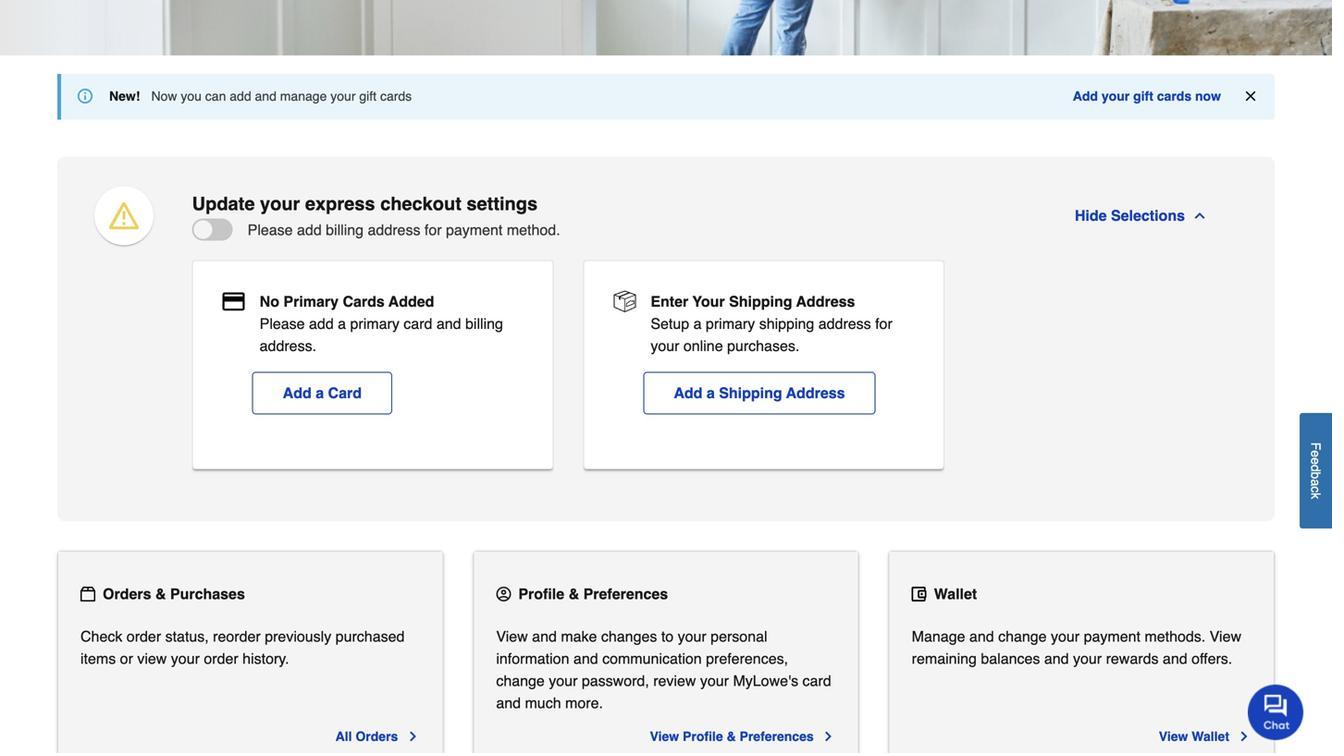 Task type: locate. For each thing, give the bounding box(es) containing it.
selections
[[1111, 207, 1185, 224]]

your inside "link"
[[1102, 89, 1130, 104]]

shipping image
[[614, 291, 636, 313]]

0 vertical spatial preferences
[[583, 586, 668, 603]]

1 vertical spatial card
[[803, 673, 831, 690]]

1 chevron right image from the left
[[406, 730, 420, 745]]

hide selections button
[[1044, 191, 1238, 241]]

please up address.
[[260, 315, 305, 333]]

check order status, reorder previously purchased items or view your order history.
[[80, 629, 405, 668]]

0 horizontal spatial &
[[155, 586, 166, 603]]

preferences down mylowe's
[[740, 730, 814, 745]]

address for add a shipping address
[[786, 385, 845, 402]]

1 horizontal spatial &
[[569, 586, 579, 603]]

wallet
[[934, 586, 977, 603], [1192, 730, 1229, 745]]

orders
[[103, 586, 151, 603], [356, 730, 398, 745]]

1 vertical spatial orders
[[356, 730, 398, 745]]

0 horizontal spatial address
[[368, 221, 420, 238]]

view and make changes to your personal information and communication preferences, change your password, review your mylowe's card and much more.
[[496, 629, 831, 712]]

change
[[998, 629, 1047, 646], [496, 673, 545, 690]]

a up k
[[1309, 479, 1323, 487]]

f e e d b a c k
[[1309, 443, 1323, 500]]

3 chevron right image from the left
[[1237, 730, 1252, 745]]

0 horizontal spatial payment
[[446, 221, 503, 238]]

1 vertical spatial preferences
[[740, 730, 814, 745]]

please inside please add a primary card and billing address.
[[260, 315, 305, 333]]

0 vertical spatial address
[[368, 221, 420, 238]]

please for please add a primary card and billing address.
[[260, 315, 305, 333]]

0 vertical spatial payment
[[446, 221, 503, 238]]

1 horizontal spatial add
[[674, 385, 703, 402]]

add
[[1073, 89, 1098, 104], [283, 385, 312, 402], [674, 385, 703, 402]]

1 horizontal spatial change
[[998, 629, 1047, 646]]

balances
[[981, 651, 1040, 668]]

preferences
[[583, 586, 668, 603], [740, 730, 814, 745]]

2 horizontal spatial add
[[1073, 89, 1098, 104]]

cards left now
[[1157, 89, 1192, 104]]

profile down review
[[683, 730, 723, 745]]

add a shipping address
[[674, 385, 845, 402]]

payment up the rewards on the right of page
[[1084, 629, 1141, 646]]

1 vertical spatial address
[[786, 385, 845, 402]]

view for view and make changes to your personal information and communication preferences, change your password, review your mylowe's card and much more.
[[496, 629, 528, 646]]

2 e from the top
[[1309, 458, 1323, 465]]

1 vertical spatial please
[[260, 315, 305, 333]]

0 vertical spatial billing
[[326, 221, 364, 238]]

personal
[[711, 629, 767, 646]]

primary
[[283, 293, 339, 310]]

method.
[[507, 221, 560, 238]]

primary down cards
[[350, 315, 400, 333]]

chevron right image inside view wallet link
[[1237, 730, 1252, 745]]

items
[[80, 651, 116, 668]]

order
[[127, 629, 161, 646], [204, 651, 238, 668]]

1 horizontal spatial chevron right image
[[821, 730, 836, 745]]

1 vertical spatial for
[[875, 315, 893, 333]]

card right mylowe's
[[803, 673, 831, 690]]

a down the online
[[707, 385, 715, 402]]

d
[[1309, 465, 1323, 472]]

card down added
[[404, 315, 432, 333]]

add
[[230, 89, 251, 104], [297, 221, 322, 238], [309, 315, 334, 333]]

orders right order history "icon"
[[103, 586, 151, 603]]

chevron right image inside the view profile & preferences link
[[821, 730, 836, 745]]

1 horizontal spatial card
[[803, 673, 831, 690]]

history.
[[243, 651, 289, 668]]

e
[[1309, 451, 1323, 458], [1309, 458, 1323, 465]]

all orders link
[[335, 726, 420, 748]]

add down primary
[[309, 315, 334, 333]]

primary
[[350, 315, 400, 333], [706, 315, 755, 333]]

orders & purchases
[[103, 586, 245, 603]]

e up "d"
[[1309, 451, 1323, 458]]

and inside please add a primary card and billing address.
[[437, 315, 461, 333]]

cards right manage on the top
[[380, 89, 412, 104]]

1 horizontal spatial wallet
[[1192, 730, 1229, 745]]

f e e d b a c k button
[[1300, 413, 1332, 529]]

cards
[[343, 293, 385, 310]]

& down mylowe's
[[727, 730, 736, 745]]

and
[[255, 89, 277, 104], [437, 315, 461, 333], [532, 629, 557, 646], [969, 629, 994, 646], [574, 651, 598, 668], [1044, 651, 1069, 668], [1163, 651, 1187, 668], [496, 695, 521, 712]]

gift right manage on the top
[[359, 89, 377, 104]]

f
[[1309, 443, 1323, 451]]

wallet left chat invite button "image"
[[1192, 730, 1229, 745]]

2 gift from the left
[[1133, 89, 1153, 104]]

review
[[653, 673, 696, 690]]

shipping down 'purchases.'
[[719, 385, 782, 402]]

address inside setup a primary shipping address for your online purchases.
[[818, 315, 871, 333]]

orders right the all
[[356, 730, 398, 745]]

shipping for your
[[729, 293, 792, 310]]

2 horizontal spatial chevron right image
[[1237, 730, 1252, 745]]

e up b
[[1309, 458, 1323, 465]]

a
[[338, 315, 346, 333], [693, 315, 702, 333], [316, 385, 324, 402], [707, 385, 715, 402], [1309, 479, 1323, 487]]

wallet right 'wallet' image
[[934, 586, 977, 603]]

1 horizontal spatial billing
[[465, 315, 503, 333]]

0 vertical spatial address
[[796, 293, 855, 310]]

payment
[[446, 221, 503, 238], [1084, 629, 1141, 646]]

& for profile
[[569, 586, 579, 603]]

address
[[368, 221, 420, 238], [818, 315, 871, 333]]

1 horizontal spatial primary
[[706, 315, 755, 333]]

address down 'purchases.'
[[786, 385, 845, 402]]

0 horizontal spatial add
[[283, 385, 312, 402]]

chevron up image
[[1192, 209, 1207, 223]]

change down information
[[496, 673, 545, 690]]

profile & preferences
[[518, 586, 668, 603]]

1 vertical spatial add
[[297, 221, 322, 238]]

status,
[[165, 629, 209, 646]]

password,
[[582, 673, 649, 690]]

please add billing address for payment method.
[[248, 221, 560, 238]]

address right shipping
[[818, 315, 871, 333]]

view inside the view and make changes to your personal information and communication preferences, change your password, review your mylowe's card and much more.
[[496, 629, 528, 646]]

cards
[[380, 89, 412, 104], [1157, 89, 1192, 104]]

wallet image
[[912, 587, 927, 602]]

1 vertical spatial profile
[[683, 730, 723, 745]]

primary down the your
[[706, 315, 755, 333]]

gift left now
[[1133, 89, 1153, 104]]

shipping
[[729, 293, 792, 310], [719, 385, 782, 402]]

0 vertical spatial order
[[127, 629, 161, 646]]

please down update
[[248, 221, 293, 238]]

added
[[389, 293, 434, 310]]

1 horizontal spatial orders
[[356, 730, 398, 745]]

1 vertical spatial shipping
[[719, 385, 782, 402]]

preferences up changes
[[583, 586, 668, 603]]

0 vertical spatial add
[[230, 89, 251, 104]]

information
[[496, 651, 569, 668]]

2 cards from the left
[[1157, 89, 1192, 104]]

0 horizontal spatial wallet
[[934, 586, 977, 603]]

order history image
[[80, 587, 95, 602]]

& up make
[[569, 586, 579, 603]]

1 vertical spatial billing
[[465, 315, 503, 333]]

a left card at the bottom
[[316, 385, 324, 402]]

0 vertical spatial card
[[404, 315, 432, 333]]

address up shipping
[[796, 293, 855, 310]]

orders inside all orders "link"
[[356, 730, 398, 745]]

for
[[425, 221, 442, 238], [875, 315, 893, 333]]

0 horizontal spatial card
[[404, 315, 432, 333]]

1 horizontal spatial preferences
[[740, 730, 814, 745]]

2 vertical spatial add
[[309, 315, 334, 333]]

1 horizontal spatial profile
[[683, 730, 723, 745]]

card inside the view and make changes to your personal information and communication preferences, change your password, review your mylowe's card and much more.
[[803, 673, 831, 690]]

address
[[796, 293, 855, 310], [786, 385, 845, 402]]

1 horizontal spatial address
[[818, 315, 871, 333]]

express
[[305, 193, 375, 215]]

check
[[80, 629, 122, 646]]

address down checkout
[[368, 221, 420, 238]]

0 horizontal spatial billing
[[326, 221, 364, 238]]

1 vertical spatial payment
[[1084, 629, 1141, 646]]

1 vertical spatial address
[[818, 315, 871, 333]]

0 horizontal spatial gift
[[359, 89, 377, 104]]

billing inside please add a primary card and billing address.
[[465, 315, 503, 333]]

payment down settings
[[446, 221, 503, 238]]

0 horizontal spatial change
[[496, 673, 545, 690]]

profile
[[518, 586, 564, 603], [683, 730, 723, 745]]

add inside "link"
[[1073, 89, 1098, 104]]

card inside please add a primary card and billing address.
[[404, 315, 432, 333]]

0 horizontal spatial cards
[[380, 89, 412, 104]]

0 horizontal spatial orders
[[103, 586, 151, 603]]

please for please add billing address for payment method.
[[248, 221, 293, 238]]

change up balances
[[998, 629, 1047, 646]]

card
[[404, 315, 432, 333], [803, 673, 831, 690]]

0 horizontal spatial order
[[127, 629, 161, 646]]

view
[[496, 629, 528, 646], [1210, 629, 1242, 646], [650, 730, 679, 745], [1159, 730, 1188, 745]]

view for view profile & preferences
[[650, 730, 679, 745]]

please
[[248, 221, 293, 238], [260, 315, 305, 333]]

&
[[155, 586, 166, 603], [569, 586, 579, 603], [727, 730, 736, 745]]

shipping up shipping
[[729, 293, 792, 310]]

2 chevron right image from the left
[[821, 730, 836, 745]]

preferences,
[[706, 651, 788, 668]]

1 vertical spatial change
[[496, 673, 545, 690]]

0 vertical spatial please
[[248, 221, 293, 238]]

0 vertical spatial shipping
[[729, 293, 792, 310]]

add inside "button"
[[283, 385, 312, 402]]

shipping inside button
[[719, 385, 782, 402]]

chevron right image
[[406, 730, 420, 745], [821, 730, 836, 745], [1237, 730, 1252, 745]]

1 primary from the left
[[350, 315, 400, 333]]

setup a primary shipping address for your online purchases.
[[651, 315, 893, 355]]

0 vertical spatial change
[[998, 629, 1047, 646]]

or
[[120, 651, 133, 668]]

enter your shipping address
[[651, 293, 855, 310]]

add inside button
[[674, 385, 703, 402]]

previously
[[265, 629, 331, 646]]

1 vertical spatial order
[[204, 651, 238, 668]]

1 horizontal spatial cards
[[1157, 89, 1192, 104]]

add for please add billing address for payment method.
[[297, 221, 322, 238]]

address for enter your shipping address
[[796, 293, 855, 310]]

your
[[692, 293, 725, 310]]

payment inside manage and change your payment methods. view remaining balances and your rewards and offers.
[[1084, 629, 1141, 646]]

& left purchases
[[155, 586, 166, 603]]

info image
[[78, 89, 93, 104]]

1 horizontal spatial payment
[[1084, 629, 1141, 646]]

order up view
[[127, 629, 161, 646]]

2 primary from the left
[[706, 315, 755, 333]]

add a card
[[283, 385, 362, 402]]

profile right the account circle icon
[[518, 586, 564, 603]]

chevron right image inside all orders "link"
[[406, 730, 420, 745]]

0 horizontal spatial for
[[425, 221, 442, 238]]

shipping for a
[[719, 385, 782, 402]]

1 horizontal spatial gift
[[1133, 89, 1153, 104]]

add down express
[[297, 221, 322, 238]]

a down no primary cards added on the top left of page
[[338, 315, 346, 333]]

2 horizontal spatial &
[[727, 730, 736, 745]]

1 horizontal spatial order
[[204, 651, 238, 668]]

a up the online
[[693, 315, 702, 333]]

order down reorder
[[204, 651, 238, 668]]

1 horizontal spatial for
[[875, 315, 893, 333]]

add right can on the top of page
[[230, 89, 251, 104]]

primary inside please add a primary card and billing address.
[[350, 315, 400, 333]]

address inside button
[[786, 385, 845, 402]]

manage
[[912, 629, 965, 646]]

0 horizontal spatial primary
[[350, 315, 400, 333]]

billing
[[326, 221, 364, 238], [465, 315, 503, 333]]

0 horizontal spatial chevron right image
[[406, 730, 420, 745]]

0 horizontal spatial profile
[[518, 586, 564, 603]]

a inside setup a primary shipping address for your online purchases.
[[693, 315, 702, 333]]

add for please add a primary card and billing address.
[[309, 315, 334, 333]]

add inside please add a primary card and billing address.
[[309, 315, 334, 333]]

a inside "button"
[[316, 385, 324, 402]]

enter
[[651, 293, 688, 310]]



Task type: describe. For each thing, give the bounding box(es) containing it.
purchased
[[336, 629, 405, 646]]

add for add a card
[[283, 385, 312, 402]]

view for view wallet
[[1159, 730, 1188, 745]]

to
[[661, 629, 674, 646]]

more.
[[565, 695, 603, 712]]

view profile & preferences link
[[650, 726, 836, 748]]

update
[[192, 193, 255, 215]]

a for add a card
[[316, 385, 324, 402]]

1 vertical spatial wallet
[[1192, 730, 1229, 745]]

mylowe's
[[733, 673, 798, 690]]

you
[[181, 89, 202, 104]]

add for add your gift cards now
[[1073, 89, 1098, 104]]

0 vertical spatial profile
[[518, 586, 564, 603]]

cards inside "link"
[[1157, 89, 1192, 104]]

view wallet link
[[1159, 726, 1252, 748]]

0 vertical spatial orders
[[103, 586, 151, 603]]

chat invite button image
[[1248, 685, 1304, 741]]

now
[[151, 89, 177, 104]]

setup
[[651, 315, 689, 333]]

chevron right image for check order status, reorder previously purchased items or view your order history.
[[406, 730, 420, 745]]

methods.
[[1145, 629, 1206, 646]]

shipping
[[759, 315, 814, 333]]

chevron right image for manage and change your payment methods. view remaining balances and your rewards and offers.
[[1237, 730, 1252, 745]]

manage
[[280, 89, 327, 104]]

gift inside "link"
[[1133, 89, 1153, 104]]

add your gift cards now
[[1073, 89, 1221, 104]]

add for add a shipping address
[[674, 385, 703, 402]]

chevron right image for view and make changes to your personal information and communication preferences, change your password, review your mylowe's card and much more.
[[821, 730, 836, 745]]

now
[[1195, 89, 1221, 104]]

c
[[1309, 487, 1323, 493]]

no
[[260, 293, 279, 310]]

offers.
[[1192, 651, 1232, 668]]

card
[[328, 385, 362, 402]]

view
[[137, 651, 167, 668]]

1 e from the top
[[1309, 451, 1323, 458]]

now you can add and manage your gift cards
[[151, 89, 412, 104]]

change inside the view and make changes to your personal information and communication preferences, change your password, review your mylowe's card and much more.
[[496, 673, 545, 690]]

please add a primary card and billing address.
[[260, 315, 503, 355]]

online
[[684, 338, 723, 355]]

hide
[[1075, 207, 1107, 224]]

view profile & preferences
[[650, 730, 814, 745]]

address.
[[260, 338, 316, 355]]

can
[[205, 89, 226, 104]]

much
[[525, 695, 561, 712]]

0 vertical spatial for
[[425, 221, 442, 238]]

primary inside setup a primary shipping address for your online purchases.
[[706, 315, 755, 333]]

1 gift from the left
[[359, 89, 377, 104]]

add a shipping address button
[[643, 372, 876, 415]]

your inside setup a primary shipping address for your online purchases.
[[651, 338, 679, 355]]

make
[[561, 629, 597, 646]]

remaining
[[912, 651, 977, 668]]

changes
[[601, 629, 657, 646]]

credit card image
[[223, 291, 245, 313]]

view inside manage and change your payment methods. view remaining balances and your rewards and offers.
[[1210, 629, 1242, 646]]

a inside please add a primary card and billing address.
[[338, 315, 346, 333]]

a for setup a primary shipping address for your online purchases.
[[693, 315, 702, 333]]

k
[[1309, 493, 1323, 500]]

all
[[335, 730, 352, 745]]

hide selections
[[1075, 207, 1185, 224]]

account circle image
[[496, 587, 511, 602]]

0 horizontal spatial preferences
[[583, 586, 668, 603]]

change inside manage and change your payment methods. view remaining balances and your rewards and offers.
[[998, 629, 1047, 646]]

new!
[[109, 89, 140, 104]]

0 vertical spatial wallet
[[934, 586, 977, 603]]

view wallet
[[1159, 730, 1229, 745]]

add your gift cards now link
[[1073, 87, 1221, 105]]

profile inside the view profile & preferences link
[[683, 730, 723, 745]]

1 cards from the left
[[380, 89, 412, 104]]

update your express checkout settings
[[192, 193, 538, 215]]

communication
[[602, 651, 702, 668]]

settings
[[467, 193, 538, 215]]

b
[[1309, 472, 1323, 479]]

your inside "check order status, reorder previously purchased items or view your order history."
[[171, 651, 200, 668]]

no primary cards added
[[260, 293, 434, 310]]

purchases
[[170, 586, 245, 603]]

for inside setup a primary shipping address for your online purchases.
[[875, 315, 893, 333]]

purchases.
[[727, 338, 800, 355]]

rewards
[[1106, 651, 1159, 668]]

checkout
[[380, 193, 462, 215]]

a for add a shipping address
[[707, 385, 715, 402]]

& for orders
[[155, 586, 166, 603]]

all orders
[[335, 730, 398, 745]]

reorder
[[213, 629, 261, 646]]

add a card button
[[252, 372, 392, 415]]

manage and change your payment methods. view remaining balances and your rewards and offers.
[[912, 629, 1242, 668]]



Task type: vqa. For each thing, say whether or not it's contained in the screenshot.
the topmost Product Features
no



